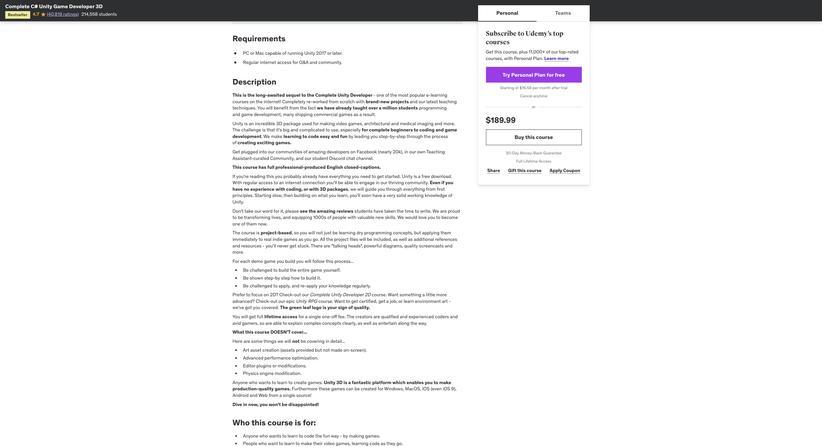 Task type: locate. For each thing, give the bounding box(es) containing it.
get
[[486, 49, 494, 55], [233, 149, 240, 155]]

plugins
[[257, 363, 271, 369]]

1 horizontal spatial starting
[[500, 86, 514, 90]]

this up if
[[233, 165, 242, 170]]

something
[[400, 292, 422, 298]]

into
[[259, 149, 267, 155]]

course,
[[503, 49, 518, 55]]

1 vertical spatial step
[[281, 275, 290, 281]]

captions.
[[361, 165, 381, 170]]

0 vertical spatial who
[[249, 380, 258, 386]]

more up art
[[436, 292, 447, 298]]

- inside , so you will not just be learning dry programming concepts, but applying them immediately to real indie games as you go. all the project files will be included, as well as additional references and resources - you'll never get stuck. there are "talking heads", powerful diagrams, quality screencasts and more.
[[263, 243, 265, 249]]

this up 'techniques.'
[[233, 92, 242, 98]]

1 vertical spatial more.
[[233, 250, 244, 255]]

one down don't
[[233, 221, 240, 227]]

if
[[442, 180, 445, 186]]

learning inside - one of the most popular e-learning courses on the internet!
[[431, 92, 448, 98]]

beginners
[[391, 127, 413, 133]]

or inside even if you have no experience with coding, or with 3d packages
[[304, 186, 308, 192]]

1 horizontal spatial community.
[[405, 180, 429, 186]]

learn down something
[[404, 299, 414, 305]]

1 horizontal spatial so
[[294, 230, 299, 236]]

1 horizontal spatial them
[[441, 230, 451, 236]]

the inside for a single one-off fee. the creators are qualified and experienced coders and avid gamers, so are able to explain complex concepts clearly, as well as entertain along the way.
[[347, 314, 355, 320]]

by
[[349, 134, 353, 139], [275, 275, 280, 281], [343, 434, 348, 440]]

by inside for each demo game you build you will follow this process... be challenged to build the entire game yourself. be shown step-by step how to build it. be challenged to apply, and re-apply your knowledge regularly.
[[275, 275, 280, 281]]

games inside , so you will not just be learning dry programming concepts, but applying them immediately to real indie games as you go. all the project files will be included, as well as additional references and resources - you'll never get stuck. there are "talking heads", powerful diagrams, quality screencasts and more.
[[284, 237, 298, 243]]

the inside 'by leading you step-by-step through the process of'
[[424, 134, 431, 139]]

rated
[[568, 49, 579, 55]]

full
[[267, 165, 275, 170], [257, 314, 263, 320]]

an inside if you're reading this you probably already have everything you need to get started. unity is a free download. with regular access to an internet connection you'll be able to engage in our thriving community.
[[279, 180, 284, 186]]

additional
[[414, 237, 434, 243]]

0 horizontal spatial quality
[[259, 387, 274, 392]]

9),
[[451, 387, 457, 392]]

1 ios from the left
[[422, 387, 430, 392]]

for inside unity is an incredible 3d package used for making video games, architectural and medical imaging and more. the challenge is that it's big and complicated to use, especially
[[313, 121, 319, 127]]

plan.
[[533, 55, 543, 61]]

step down beginners
[[397, 134, 406, 139]]

2 horizontal spatial you'll
[[350, 193, 360, 199]]

completely
[[282, 99, 306, 105]]

for down the platform
[[378, 387, 383, 392]]

you
[[257, 105, 265, 111], [233, 314, 240, 320]]

will inside for each demo game you build you will follow this process... be challenged to build the entire game yourself. be shown step-by step how to build it. be challenged to apply, and re-apply your knowledge regularly.
[[305, 259, 311, 265]]

as
[[354, 112, 358, 118], [299, 237, 303, 243], [393, 237, 398, 243], [408, 237, 413, 243], [358, 321, 362, 327], [373, 321, 377, 327], [381, 441, 386, 447]]

new inside students have taken the time to write. we are proud to be transforming lives, and equipping 1000s of people with valuable new skills. we would love you to become one of them now.
[[376, 215, 384, 221]]

you inside unity 3d is a fantastic platform which enables you to make production-quality games.
[[425, 380, 433, 386]]

check- down focus
[[256, 299, 271, 305]]

we
[[317, 105, 323, 111], [350, 186, 356, 192], [278, 339, 283, 345]]

courses up 'techniques.'
[[233, 99, 249, 105]]

and inside furthermore these games can be created for windows, macos, ios (even ios 9), android and web from a single source!
[[250, 393, 258, 399]]

on
[[250, 99, 255, 105], [351, 149, 356, 155], [312, 193, 317, 199], [264, 292, 269, 298]]

on up 'techniques.'
[[250, 99, 255, 105]]

0 horizontal spatial course.
[[318, 299, 333, 305]]

the up their at the bottom left of the page
[[315, 434, 322, 440]]

course up 'some' on the left bottom of the page
[[255, 330, 270, 336]]

get inside get this course, plus 11,000+ of our top-rated courses, with personal plan.
[[486, 49, 494, 55]]

- inside anyone who wants to learn to code the fun way - by making games. people who want to learn to make their video games, learning code as they go.
[[340, 434, 342, 440]]

games:
[[308, 380, 323, 386]]

2 vertical spatial we
[[278, 339, 283, 345]]

games. inside unity 3d is a fantastic platform which enables you to make production-quality games.
[[275, 387, 291, 392]]

you'll inside if you're reading this you probably already have everything you need to get started. unity is a free download. with regular access to an internet connection you'll be able to engage in our thriving community.
[[327, 180, 337, 186]]

of
[[546, 49, 550, 55], [283, 50, 287, 56], [385, 92, 389, 98], [233, 140, 237, 146], [304, 149, 308, 155], [448, 193, 452, 199], [327, 215, 331, 221], [241, 221, 245, 227], [349, 305, 353, 311]]

c#
[[31, 3, 38, 10]]

so inside for a single one-off fee. the creators are qualified and experienced coders and avid gamers, so are able to explain complex concepts clearly, as well as entertain along the way.
[[260, 321, 264, 327]]

make up (even
[[439, 380, 451, 386]]

free
[[555, 72, 565, 78], [422, 174, 430, 179]]

day
[[513, 151, 519, 156]]

0 vertical spatial fun
[[340, 134, 348, 139]]

2 horizontal spatial students
[[399, 105, 418, 111]]

medical
[[400, 121, 416, 127]]

1 vertical spatial this
[[233, 165, 242, 170]]

3d up what
[[320, 186, 326, 192]]

them down transforming
[[246, 221, 257, 227]]

2 vertical spatial games
[[331, 387, 345, 392]]

step- down the complete on the top left
[[379, 134, 390, 139]]

able inside if you're reading this you probably already have everything you need to get started. unity is a free download. with regular access to an internet connection you'll be able to engage in our thriving community.
[[344, 180, 353, 186]]

1 vertical spatial go.
[[397, 441, 403, 447]]

single inside for a single one-off fee. the creators are qualified and experienced coders and avid gamers, so are able to explain complex concepts clearly, as well as entertain along the way.
[[309, 314, 321, 320]]

just
[[324, 230, 332, 236]]

wants
[[259, 380, 271, 386], [269, 434, 281, 440]]

1 vertical spatial quality
[[259, 387, 274, 392]]

we down worked
[[317, 105, 323, 111]]

will up (assets
[[285, 339, 291, 345]]

0 horizontal spatial games.
[[275, 387, 291, 392]]

ratings)
[[63, 11, 79, 17]]

1 horizontal spatial quality
[[404, 243, 418, 249]]

regular internet access for q&a and community.
[[243, 59, 342, 65]]

will inside what this course doesn't cover... here are some things we will not be covering in detail... art asset creation (assets provided but not made on-screen). advanced performance optimization. editor plugins or modifications. physics engine modification.
[[285, 339, 291, 345]]

anyone for anyone who wants to learn to code the fun way - by making games. people who want to learn to make their video games, learning code as they go.
[[243, 434, 258, 440]]

requirements
[[233, 34, 286, 44]]

in inside if you're reading this you probably already have everything you need to get started. unity is a free download. with regular access to an internet connection you'll be able to engage in our thriving community.
[[376, 180, 380, 186]]

get for get this course, plus 11,000+ of our top-rated courses, with personal plan.
[[486, 49, 494, 55]]

video down way
[[324, 441, 335, 447]]

wants inside anyone who wants to learn to code the fun way - by making games. people who want to learn to make their video games, learning code as they go.
[[269, 434, 281, 440]]

anyone
[[233, 380, 248, 386], [243, 434, 258, 440]]

diagrams,
[[383, 243, 403, 249]]

as down creators
[[358, 321, 362, 327]]

course down the 'assistant-'
[[243, 165, 258, 170]]

2 this from the top
[[233, 165, 242, 170]]

make down that it's
[[271, 134, 282, 139]]

2 vertical spatial game
[[311, 268, 322, 274]]

.
[[261, 134, 263, 139]]

0 horizontal spatial programming
[[364, 230, 392, 236]]

everything inside , we will guide you through everything from first principles. starting slow, then building on what you learn, you'll soon have a very solid working knowledge of unity.
[[403, 186, 425, 192]]

who for anyone who wants to learn to code the fun way - by making games. people who want to learn to make their video games, learning code as they go.
[[260, 434, 268, 440]]

1 vertical spatial check-
[[256, 299, 271, 305]]

1 horizontal spatial more.
[[444, 121, 455, 127]]

are inside what this course doesn't cover... here are some things we will not be covering in detail... art asset creation (assets provided but not made on-screen). advanced performance optimization. editor plugins or modifications. physics engine modification.
[[244, 339, 250, 345]]

- inside course. want to get certified, get a job, or learn environment art - we've got you covered.
[[449, 299, 451, 305]]

one
[[377, 92, 384, 98], [233, 221, 240, 227]]

prefer
[[233, 292, 245, 298]]

is inside if you're reading this you probably already have everything you need to get started. unity is a free download. with regular access to an internet connection you'll be able to engage in our thriving community.
[[414, 174, 417, 179]]

by inside anyone who wants to learn to code the fun way - by making games. people who want to learn to make their video games, learning code as they go.
[[343, 434, 348, 440]]

1 vertical spatial courses
[[233, 99, 249, 105]]

ios left 9),
[[443, 387, 450, 392]]

programming inside , so you will not just be learning dry programming concepts, but applying them immediately to real indie games as you go. all the project files will be included, as well as additional references and resources - you'll never get stuck. there are "talking heads", powerful diagrams, quality screencasts and more.
[[364, 230, 392, 236]]

an inside unity is an incredible 3d package used for making video games, architectural and medical imaging and more. the challenge is that it's big and complicated to use, especially
[[249, 121, 254, 127]]

you inside students have taken the time to write. we are proud to be transforming lives, and equipping 1000s of people with valuable new skills. we would love you to become one of them now.
[[428, 215, 435, 221]]

2 vertical spatial we
[[398, 215, 404, 221]]

2 horizontal spatial we
[[350, 186, 356, 192]]

real
[[264, 237, 272, 243]]

on up chat
[[351, 149, 356, 155]]

1 horizontal spatial games.
[[365, 434, 380, 440]]

the down just
[[326, 237, 333, 243]]

1 horizontal spatial programming
[[419, 105, 447, 111]]

the up immediately
[[233, 230, 240, 236]]

most
[[398, 92, 409, 98]]

access down pc or mac capable of running unity 2017 or later.
[[277, 59, 291, 65]]

1 vertical spatial make
[[439, 380, 451, 386]]

everything inside if you're reading this you probably already have everything you need to get started. unity is a free download. with regular access to an internet connection you'll be able to engage in our thriving community.
[[329, 174, 351, 179]]

through inside 'by leading you step-by-step through the process of'
[[407, 134, 423, 139]]

single inside furthermore these games can be created for windows, macos, ios (even ios 9), android and web from a single source!
[[283, 393, 295, 399]]

as down taught
[[354, 112, 358, 118]]

2 vertical spatial make
[[301, 441, 312, 447]]

by down especially
[[349, 134, 353, 139]]

get up the 'assistant-'
[[233, 149, 240, 155]]

0 horizontal spatial them
[[246, 221, 257, 227]]

from up won't
[[269, 393, 278, 399]]

0 horizontal spatial so
[[260, 321, 264, 327]]

fun for and
[[340, 134, 348, 139]]

0 vertical spatial course.
[[372, 292, 387, 298]]

are inside , so you will not just be learning dry programming concepts, but applying them immediately to real indie games as you go. all the project files will be included, as well as additional references and resources - you'll never get stuck. there are "talking heads", powerful diagrams, quality screencasts and more.
[[324, 243, 330, 249]]

of inside 'get plugged into our communities of amazing developers on facebook (nearly 20k), in our own teaching assistant-curated community, and our student discord chat channel. this course has full professional-produced english closed-captions.'
[[304, 149, 308, 155]]

0 horizontal spatial step-
[[264, 275, 275, 281]]

starting inside "starting at $16.58 per month after trial cancel anytime"
[[500, 86, 514, 90]]

of inside , we will guide you through everything from first principles. starting slow, then building on what you learn, you'll soon have a very solid working knowledge of unity.
[[448, 193, 452, 199]]

2 vertical spatial developer
[[343, 292, 364, 298]]

learning inside anyone who wants to learn to code the fun way - by making games. people who want to learn to make their video games, learning code as they go.
[[352, 441, 369, 447]]

students up the valuable
[[355, 208, 373, 214]]

got
[[245, 305, 252, 311]]

2 horizontal spatial make
[[439, 380, 451, 386]]

video inside unity is an incredible 3d package used for making video games, architectural and medical imaging and more. the challenge is that it's big and complicated to use, especially
[[336, 121, 347, 127]]

learn more
[[545, 55, 569, 61]]

1 vertical spatial everything
[[403, 186, 425, 192]]

well down creators
[[364, 321, 372, 327]]

who up want
[[260, 434, 268, 440]]

out inside course. want something a little more advanced? check-out our epic
[[271, 299, 277, 305]]

1 horizontal spatial step-
[[379, 134, 390, 139]]

game
[[445, 127, 457, 133], [264, 259, 276, 265], [311, 268, 322, 274]]

well down concepts,
[[399, 237, 407, 243]]

get up the "gamers,"
[[249, 314, 256, 320]]

or right 2017
[[327, 50, 332, 56]]

write.
[[420, 208, 432, 214]]

re- inside for each demo game you build you will follow this process... be challenged to build the entire game yourself. be shown step-by step how to build it. be challenged to apply, and re-apply your knowledge regularly.
[[301, 283, 307, 289]]

games. inside anyone who wants to learn to code the fun way - by making games. people who want to learn to make their video games, learning code as they go.
[[365, 434, 380, 440]]

able inside for a single one-off fee. the creators are qualified and experienced coders and avid gamers, so are able to explain complex concepts clearly, as well as entertain along the way.
[[273, 321, 282, 327]]

1 vertical spatial them
[[441, 230, 451, 236]]

internet
[[260, 59, 276, 65], [285, 180, 301, 186]]

0 horizontal spatial by
[[275, 275, 280, 281]]

but inside what this course doesn't cover... here are some things we will not be covering in detail... art asset creation (assets provided but not made on-screen). advanced performance optimization. editor plugins or modifications. physics engine modification.
[[315, 348, 322, 354]]

1 this from the top
[[233, 92, 242, 98]]

3 be from the top
[[243, 283, 249, 289]]

chat
[[346, 155, 355, 161]]

students right 214,558
[[99, 11, 117, 17]]

macos,
[[405, 387, 421, 392]]

making down commercial
[[320, 121, 335, 127]]

courses inside subscribe to udemy's top courses
[[486, 38, 510, 46]]

want inside course. want something a little more advanced? check-out our epic
[[388, 292, 399, 298]]

0 vertical spatial re-
[[307, 99, 313, 105]]

go. right they
[[397, 441, 403, 447]]

course inside what this course doesn't cover... here are some things we will not be covering in detail... art asset creation (assets provided but not made on-screen). advanced performance optimization. editor plugins or modifications. physics engine modification.
[[255, 330, 270, 336]]

1 horizontal spatial we
[[398, 215, 404, 221]]

1 be from the top
[[243, 268, 249, 274]]

we down to engage on the left of page
[[350, 186, 356, 192]]

this inside the $189.99 buy this course
[[526, 134, 535, 141]]

course
[[536, 134, 553, 141], [243, 165, 258, 170], [527, 168, 542, 174], [241, 230, 255, 236], [255, 330, 270, 336], [268, 418, 293, 428]]

0 horizontal spatial community.
[[319, 59, 342, 65]]

1 horizontal spatial students
[[355, 208, 373, 214]]

yourself.
[[323, 268, 341, 274]]

have inside if you're reading this you probably already have everything you need to get started. unity is a free download. with regular access to an internet connection you'll be able to engage in our thriving community.
[[319, 174, 328, 179]]

0 horizontal spatial check-
[[256, 299, 271, 305]]

you inside 'by leading you step-by-step through the process of'
[[371, 134, 378, 139]]

1 horizontal spatial not
[[316, 230, 323, 236]]

plus
[[519, 49, 528, 55]]

to inside unity is an incredible 3d package used for making video games, architectural and medical imaging and more. the challenge is that it's big and complicated to use, especially
[[326, 127, 330, 133]]

you inside and our latest teaching techniques. you will benefit from the fact
[[257, 105, 265, 111]]

. we make learning to code easy and fun
[[261, 134, 349, 139]]

fun for the
[[323, 434, 330, 440]]

gift this course link
[[507, 164, 543, 177]]

are up become
[[440, 208, 447, 214]]

1 horizontal spatial well
[[399, 237, 407, 243]]

1 vertical spatial able
[[273, 321, 282, 327]]

, up learn,
[[348, 186, 349, 192]]

especially
[[341, 127, 361, 133]]

0 vertical spatial one
[[377, 92, 384, 98]]

game up process
[[445, 127, 457, 133]]

1 vertical spatial access
[[259, 180, 273, 186]]

entire
[[298, 268, 310, 274]]

trial
[[561, 86, 568, 90]]

1 horizontal spatial you
[[257, 105, 265, 111]]

personal
[[497, 10, 519, 16], [514, 55, 532, 61], [511, 72, 533, 78]]

cover...
[[292, 330, 307, 336]]

who down physics
[[249, 380, 258, 386]]

performance
[[265, 356, 291, 361]]

1 horizontal spatial able
[[344, 180, 353, 186]]

1 horizontal spatial but
[[414, 230, 421, 236]]

a down taught
[[360, 112, 362, 118]]

the up development
[[233, 127, 240, 133]]

, inside , we will guide you through everything from first principles. starting slow, then building on what you learn, you'll soon have a very solid working knowledge of unity.
[[348, 186, 349, 192]]

learning up the project
[[339, 230, 356, 236]]

1 vertical spatial code
[[304, 434, 314, 440]]

1 vertical spatial games.
[[365, 434, 380, 440]]

0 horizontal spatial get
[[233, 149, 240, 155]]

0 vertical spatial we
[[264, 134, 270, 139]]

the up how
[[290, 268, 297, 274]]

of left amazing
[[304, 149, 308, 155]]

2 vertical spatial be
[[243, 283, 249, 289]]

0 vertical spatial making
[[320, 121, 335, 127]]

to inside , so you will not just be learning dry programming concepts, but applying them immediately to real indie games as you go. all the project files will be included, as well as additional references and resources - you'll never get stuck. there are "talking heads", powerful diagrams, quality screencasts and more.
[[259, 237, 263, 243]]

1 horizontal spatial make
[[301, 441, 312, 447]]

but down covering
[[315, 348, 322, 354]]

more down top-
[[558, 55, 569, 61]]

1 vertical spatial personal
[[514, 55, 532, 61]]

unity up 'q&a'
[[304, 50, 315, 56]]

is up working
[[414, 174, 417, 179]]

1 vertical spatial be
[[243, 275, 249, 281]]

community. down later.
[[319, 59, 342, 65]]

0 horizontal spatial step
[[281, 275, 290, 281]]

able up packages
[[344, 180, 353, 186]]

3d up '214,558 students'
[[96, 3, 103, 10]]

learning down the big
[[284, 134, 302, 139]]

community. up working
[[405, 180, 429, 186]]

is left for:
[[295, 418, 301, 428]]

-
[[374, 92, 376, 98], [263, 243, 265, 249], [449, 299, 451, 305], [340, 434, 342, 440]]

facebook
[[357, 149, 377, 155]]

our inside course. want something a little more advanced? check-out our epic
[[279, 299, 285, 305]]

1 horizontal spatial knowledge
[[425, 193, 447, 199]]

unity down and game
[[233, 121, 243, 127]]

free inside if you're reading this you probably already have everything you need to get started. unity is a free download. with regular access to an internet connection you'll be able to engage in our thriving community.
[[422, 174, 430, 179]]

not inside , so you will not just be learning dry programming concepts, but applying them immediately to real indie games as you go. all the project files will be included, as well as additional references and resources - you'll never get stuck. there are "talking heads", powerful diagrams, quality screencasts and more.
[[316, 230, 323, 236]]

principles.
[[233, 193, 254, 199]]

2 vertical spatial build
[[306, 275, 316, 281]]

your down it.
[[319, 283, 328, 289]]

0 horizontal spatial game
[[264, 259, 276, 265]]

internet down probably at the left top
[[285, 180, 301, 186]]

game up it.
[[311, 268, 322, 274]]

take
[[245, 208, 254, 214]]

for up explain
[[299, 314, 304, 320]]

1 horizontal spatial you'll
[[327, 180, 337, 186]]

0 vertical spatial personal
[[497, 10, 519, 16]]

1 horizontal spatial by
[[343, 434, 348, 440]]

- inside - one of the most popular e-learning courses on the internet!
[[374, 92, 376, 98]]

0 horizontal spatial one
[[233, 221, 240, 227]]

0 horizontal spatial knowledge
[[329, 283, 351, 289]]

1 vertical spatial video
[[324, 441, 335, 447]]

a inside programming and game development, many shipping commercial games as a result.
[[360, 112, 362, 118]]

0 horizontal spatial make
[[271, 134, 282, 139]]

for up complicated
[[313, 121, 319, 127]]

our left the epic
[[279, 299, 285, 305]]

tab list
[[478, 5, 590, 22]]

make inside anyone who wants to learn to code the fun way - by making games. people who want to learn to make their video games, learning code as they go.
[[301, 441, 312, 447]]

2 vertical spatial students
[[355, 208, 373, 214]]

a inside course. want to get certified, get a job, or learn environment art - we've got you covered.
[[387, 299, 389, 305]]

this is the long-awaited sequel to the complete unity developer
[[233, 92, 374, 98]]

game
[[53, 3, 68, 10]]

1 vertical spatial starting
[[255, 193, 271, 199]]

2 vertical spatial you'll
[[266, 243, 276, 249]]

course. for to
[[318, 299, 333, 305]]

able down lifetime
[[273, 321, 282, 327]]

1 vertical spatial step-
[[264, 275, 275, 281]]

xsmall image
[[233, 50, 238, 57]]

who
[[233, 418, 250, 428]]

get inside , so you will not just be learning dry programming concepts, but applying them immediately to real indie games as you go. all the project files will be included, as well as additional references and resources - you'll never get stuck. there are "talking heads", powerful diagrams, quality screencasts and more.
[[290, 243, 297, 249]]

who left want
[[258, 441, 267, 447]]

make
[[271, 134, 282, 139], [439, 380, 451, 386], [301, 441, 312, 447]]

or inside course. want to get certified, get a job, or learn environment art - we've got you covered.
[[399, 299, 403, 305]]

course. want to get certified, get a job, or learn environment art - we've got you covered.
[[233, 299, 451, 311]]

build up the apply,
[[279, 268, 289, 274]]

2 be from the top
[[243, 275, 249, 281]]

who for anyone who wants to learn to create games:
[[249, 380, 258, 386]]

through
[[407, 134, 423, 139], [386, 186, 402, 192]]

not up all
[[316, 230, 323, 236]]

in
[[405, 149, 408, 155], [376, 180, 380, 186], [326, 339, 329, 345], [243, 402, 247, 408]]

learn right want
[[284, 441, 295, 447]]

on inside - one of the most popular e-learning courses on the internet!
[[250, 99, 255, 105]]

quality
[[404, 243, 418, 249], [259, 387, 274, 392]]

time
[[405, 208, 414, 214]]

this down the "gamers,"
[[245, 330, 254, 336]]

equipping
[[292, 215, 312, 221]]

0 horizontal spatial we
[[264, 134, 270, 139]]

get inside if you're reading this you probably already have everything you need to get started. unity is a free download. with regular access to an internet connection you'll be able to engage in our thriving community.
[[377, 174, 384, 179]]

personal inside button
[[497, 10, 519, 16]]

the inside for a single one-off fee. the creators are qualified and experienced coders and avid gamers, so are able to explain complex concepts clearly, as well as entertain along the way.
[[411, 321, 417, 327]]

developer up 214,558
[[69, 3, 95, 10]]

asset
[[250, 348, 262, 354]]

get up courses,
[[486, 49, 494, 55]]

in right dive
[[243, 402, 247, 408]]

make inside unity 3d is a fantastic platform which enables you to make production-quality games.
[[439, 380, 451, 386]]

games inside furthermore these games can be created for windows, macos, ios (even ios 9), android and web from a single source!
[[331, 387, 345, 392]]

1 vertical spatial anyone
[[243, 434, 258, 440]]

references
[[435, 237, 457, 243]]

mac
[[256, 50, 264, 56]]

knowledge
[[425, 193, 447, 199], [329, 283, 351, 289]]

for inside for a single one-off fee. the creators are qualified and experienced coders and avid gamers, so are able to explain complex concepts clearly, as well as entertain along the way.
[[299, 314, 304, 320]]

in left detail...
[[326, 339, 329, 345]]

0 vertical spatial an
[[249, 121, 254, 127]]

0 horizontal spatial you'll
[[266, 243, 276, 249]]

our down started.
[[381, 180, 387, 186]]

build
[[285, 259, 295, 265], [279, 268, 289, 274], [306, 275, 316, 281]]

from
[[329, 99, 339, 105], [289, 105, 299, 111], [426, 186, 436, 192], [269, 393, 278, 399]]

access inside if you're reading this you probably already have everything you need to get started. unity is a free download. with regular access to an internet connection you'll be able to engage in our thriving community.
[[259, 180, 273, 186]]

be up packages
[[338, 180, 343, 186]]

if
[[233, 174, 235, 179]]

,
[[348, 186, 349, 192], [292, 230, 293, 236]]

starting left at
[[500, 86, 514, 90]]

0 vertical spatial wants
[[259, 380, 271, 386]]

with down course,
[[504, 55, 513, 61]]

word
[[262, 208, 273, 214]]

with up taught
[[356, 99, 365, 105]]

0 vertical spatial game
[[445, 127, 457, 133]]

out down 2d?
[[271, 299, 277, 305]]

knowledge inside for each demo game you build you will follow this process... be challenged to build the entire game yourself. be shown step-by step how to build it. be challenged to apply, and re-apply your knowledge regularly.
[[329, 283, 351, 289]]

by inside 'by leading you step-by-step through the process of'
[[349, 134, 353, 139]]

games. for quality
[[275, 387, 291, 392]]

learning inside , so you will not just be learning dry programming concepts, but applying them immediately to real indie games as you go. all the project files will be included, as well as additional references and resources - you'll never get stuck. there are "talking heads", powerful diagrams, quality screencasts and more.
[[339, 230, 356, 236]]

you inside even if you have no experience with coding, or with 3d packages
[[446, 180, 453, 186]]

explain
[[288, 321, 303, 327]]

you up development,
[[257, 105, 265, 111]]

developer up taught
[[350, 92, 373, 98]]

courses inside - one of the most popular e-learning courses on the internet!
[[233, 99, 249, 105]]

the inside for each demo game you build you will follow this process... be challenged to build the entire game yourself. be shown step-by step how to build it. be challenged to apply, and re-apply your knowledge regularly.
[[290, 268, 297, 274]]

avid
[[233, 321, 241, 327]]

unity rpg
[[296, 299, 317, 305]]

challenged up 'shown'
[[250, 268, 272, 274]]

2 vertical spatial by
[[343, 434, 348, 440]]

1 vertical spatial out
[[271, 299, 277, 305]]

0 horizontal spatial we
[[278, 339, 283, 345]]

, for we
[[348, 186, 349, 192]]

2 horizontal spatial 3d
[[336, 380, 343, 386]]

modification.
[[275, 371, 302, 377]]

your
[[319, 283, 328, 289], [328, 305, 337, 311]]

courses down subscribe
[[486, 38, 510, 46]]

well inside , so you will not just be learning dry programming concepts, but applying them immediately to real indie games as you go. all the project files will be included, as well as additional references and resources - you'll never get stuck. there are "talking heads", powerful diagrams, quality screencasts and more.
[[399, 237, 407, 243]]

quality up web
[[259, 387, 274, 392]]

have up commercial
[[324, 105, 335, 111]]

has
[[259, 165, 266, 170]]

quality inside , so you will not just be learning dry programming concepts, but applying them immediately to real indie games as you go. all the project files will be included, as well as additional references and resources - you'll never get stuck. there are "talking heads", powerful diagrams, quality screencasts and more.
[[404, 243, 418, 249]]

advanced?
[[233, 299, 255, 305]]

1 vertical spatial single
[[283, 393, 295, 399]]

process
[[432, 134, 448, 139]]



Task type: vqa. For each thing, say whether or not it's contained in the screenshot.


Task type: describe. For each thing, give the bounding box(es) containing it.
physics
[[243, 371, 259, 377]]

unity inside unity 3d is a fantastic platform which enables you to make production-quality games.
[[324, 380, 335, 386]]

logo
[[312, 305, 322, 311]]

to inside course. want to get certified, get a job, or learn environment art - we've got you covered.
[[346, 299, 350, 305]]

a inside furthermore these games can be created for windows, macos, ios (even ios 9), android and web from a single source!
[[280, 393, 282, 399]]

, we will guide you through everything from first principles. starting slow, then building on what you learn, you'll soon have a very solid working knowledge of unity.
[[233, 186, 452, 205]]

this right the who
[[252, 418, 266, 428]]

student
[[312, 155, 328, 161]]

as left entertain
[[373, 321, 377, 327]]

android
[[233, 393, 249, 399]]

we inside what this course doesn't cover... here are some things we will not be covering in detail... art asset creation (assets provided but not made on-screen). advanced performance optimization. editor plugins or modifications. physics engine modification.
[[278, 339, 283, 345]]

(nearly
[[378, 149, 392, 155]]

but inside , so you will not just be learning dry programming concepts, but applying them immediately to real indie games as you go. all the project files will be included, as well as additional references and resources - you'll never get stuck. there are "talking heads", powerful diagrams, quality screencasts and more.
[[414, 230, 421, 236]]

in inside what this course doesn't cover... here are some things we will not be covering in detail... art asset creation (assets provided but not made on-screen). advanced performance optimization. editor plugins or modifications. physics engine modification.
[[326, 339, 329, 345]]

description
[[233, 77, 276, 87]]

heads",
[[348, 243, 363, 249]]

little
[[426, 292, 435, 298]]

the inside and our latest teaching techniques. you will benefit from the fact
[[300, 105, 307, 111]]

a inside for a single one-off fee. the creators are qualified and experienced coders and avid gamers, so are able to explain complex concepts clearly, as well as entertain along the way.
[[305, 314, 308, 320]]

as down concepts,
[[408, 237, 413, 243]]

games inside programming and game development, many shipping commercial games as a result.
[[339, 112, 353, 118]]

transforming
[[244, 215, 271, 221]]

full
[[516, 159, 523, 164]]

skills.
[[385, 215, 397, 221]]

of down don't
[[241, 221, 245, 227]]

are inside students have taken the time to write. we are proud to be transforming lives, and equipping 1000s of people with valuable new skills. we would love you to become one of them now.
[[440, 208, 447, 214]]

1 vertical spatial game
[[264, 259, 276, 265]]

can
[[346, 387, 354, 392]]

personal button
[[478, 5, 537, 21]]

off
[[332, 314, 337, 320]]

our inside if you're reading this you probably already have everything you need to get started. unity is a free download. with regular access to an internet connection you'll be able to engage in our thriving community.
[[381, 180, 387, 186]]

game inside for complete beginners to coding and game development
[[445, 127, 457, 133]]

epic
[[286, 299, 295, 305]]

our right into
[[268, 149, 275, 155]]

for left it,
[[274, 208, 279, 214]]

well inside for a single one-off fee. the creators are qualified and experienced coders and avid gamers, so are able to explain complex concepts clearly, as well as entertain along the way.
[[364, 321, 372, 327]]

result.
[[363, 112, 376, 118]]

get up quality.
[[351, 299, 358, 305]]

of right sign
[[349, 305, 353, 311]]

2 challenged from the top
[[250, 283, 272, 289]]

0 horizontal spatial not
[[292, 339, 300, 345]]

is down incredible
[[262, 127, 266, 133]]

development,
[[254, 112, 282, 118]]

more. inside , so you will not just be learning dry programming concepts, but applying them immediately to real indie games as you go. all the project files will be included, as well as additional references and resources - you'll never get stuck. there are "talking heads", powerful diagrams, quality screencasts and more.
[[233, 250, 244, 255]]

0 vertical spatial access
[[277, 59, 291, 65]]

for right plan
[[547, 72, 554, 78]]

wants for create
[[259, 380, 271, 386]]

1 vertical spatial you
[[233, 314, 240, 320]]

this right gift
[[518, 168, 526, 174]]

0 vertical spatial make
[[271, 134, 282, 139]]

and inside for each demo game you build you will follow this process... be challenged to build the entire game yourself. be shown step-by step how to build it. be challenged to apply, and re-apply your knowledge regularly.
[[292, 283, 299, 289]]

0 vertical spatial free
[[555, 72, 565, 78]]

are down the you will get full lifetime access
[[266, 321, 272, 327]]

the inside , so you will not just be learning dry programming concepts, but applying them immediately to real indie games as you go. all the project files will be included, as well as additional references and resources - you'll never get stuck. there are "talking heads", powerful diagrams, quality screencasts and more.
[[326, 237, 333, 243]]

them inside , so you will not just be learning dry programming concepts, but applying them immediately to real indie games as you go. all the project files will be included, as well as additional references and resources - you'll never get stuck. there are "talking heads", powerful diagrams, quality screencasts and more.
[[441, 230, 451, 236]]

1 vertical spatial complete
[[315, 92, 337, 98]]

a inside course. want something a little more advanced? check-out our epic
[[423, 292, 425, 298]]

the inside unity is an incredible 3d package used for making video games, architectural and medical imaging and more. the challenge is that it's big and complicated to use, especially
[[233, 127, 240, 133]]

the inside students have taken the time to write. we are proud to be transforming lives, and equipping 1000s of people with valuable new skills. we would love you to become one of them now.
[[397, 208, 404, 214]]

0 horizontal spatial full
[[257, 314, 263, 320]]

making inside anyone who wants to learn to code the fun way - by making games. people who want to learn to make their video games, learning code as they go.
[[349, 434, 364, 440]]

imaging
[[417, 121, 434, 127]]

now.
[[258, 221, 268, 227]]

11,000+
[[529, 49, 545, 55]]

on left 2d?
[[264, 292, 269, 298]]

unity down the 'prefer to focus on 2d? check-out our complete unity developer 2d' at bottom left
[[296, 299, 307, 305]]

or right pc
[[250, 50, 254, 56]]

want for something
[[388, 292, 399, 298]]

to inside for complete beginners to coding and game development
[[414, 127, 419, 133]]

2 ios from the left
[[443, 387, 450, 392]]

3d package used
[[276, 121, 312, 127]]

students inside students have taken the time to write. we are proud to be transforming lives, and equipping 1000s of people with valuable new skills. we would love you to become one of them now.
[[355, 208, 373, 214]]

with down connection
[[309, 186, 319, 192]]

project
[[334, 237, 349, 243]]

quality.
[[354, 305, 370, 311]]

1 vertical spatial students
[[399, 105, 418, 111]]

starting inside , we will guide you through everything from first principles. starting slow, then building on what you learn, you'll soon have a very solid working knowledge of unity.
[[255, 193, 271, 199]]

so inside , so you will not just be learning dry programming concepts, but applying them immediately to real indie games as you go. all the project files will be included, as well as additional references and resources - you'll never get stuck. there are "talking heads", powerful diagrams, quality screencasts and more.
[[294, 230, 299, 236]]

video inside anyone who wants to learn to code the fun way - by making games. people who want to learn to make their video games, learning code as they go.
[[324, 441, 335, 447]]

lives,
[[272, 215, 282, 221]]

learn,
[[337, 193, 349, 199]]

be inside students have taken the time to write. we are proud to be transforming lives, and equipping 1000s of people with valuable new skills. we would love you to become one of them now.
[[238, 215, 243, 221]]

$16.58
[[520, 86, 532, 90]]

solid
[[397, 193, 406, 199]]

regular
[[243, 59, 259, 65]]

, for so
[[292, 230, 293, 236]]

after
[[552, 86, 560, 90]]

download.
[[431, 174, 452, 179]]

their
[[313, 441, 323, 447]]

which
[[393, 380, 406, 386]]

to inside for a single one-off fee. the creators are qualified and experienced coders and avid gamers, so are able to explain complex concepts clearly, as well as entertain along the way.
[[283, 321, 287, 327]]

you will get full lifetime access
[[233, 314, 297, 320]]

from inside and our latest teaching techniques. you will benefit from the fact
[[289, 105, 299, 111]]

buy
[[515, 134, 524, 141]]

anyone for anyone who wants to learn to create games:
[[233, 380, 248, 386]]

internet!
[[264, 99, 281, 105]]

subscribe to udemy's top courses
[[486, 30, 564, 46]]

or down anytime
[[532, 104, 536, 109]]

for a single one-off fee. the creators are qualified and experienced coders and avid gamers, so are able to explain complex concepts clearly, as well as entertain along the way.
[[233, 314, 458, 327]]

1 horizontal spatial already
[[336, 105, 352, 111]]

for:
[[303, 418, 316, 428]]

learn down who this course is for:
[[288, 434, 298, 440]]

2 vertical spatial access
[[282, 314, 297, 320]]

be inside if you're reading this you probably already have everything you need to get started. unity is a free download. with regular access to an internet connection you'll be able to engage in our thriving community.
[[338, 180, 343, 186]]

this inside if you're reading this you probably already have everything you need to get started. unity is a free download. with regular access to an internet connection you'll be able to engage in our thriving community.
[[266, 174, 274, 179]]

entertain
[[379, 321, 397, 327]]

unity right c#
[[39, 3, 52, 10]]

unity inside if you're reading this you probably already have everything you need to get started. unity is a free download. with regular access to an internet connection you'll be able to engage in our thriving community.
[[402, 174, 413, 179]]

no
[[244, 186, 249, 192]]

0 vertical spatial code
[[308, 134, 319, 139]]

course down dive in now, you won't be disappointed! in the left of the page
[[268, 418, 293, 428]]

the up the projects
[[390, 92, 397, 98]]

of down amazing reviews
[[327, 215, 331, 221]]

in inside 'get plugged into our communities of amazing developers on facebook (nearly 20k), in our own teaching assistant-curated community, and our student discord chat channel. this course has full professional-produced english closed-captions.'
[[405, 149, 408, 155]]

covered.
[[262, 305, 279, 311]]

is up the challenge
[[244, 121, 248, 127]]

with inside get this course, plus 11,000+ of our top-rated courses, with personal plan.
[[504, 55, 513, 61]]

and inside 'get plugged into our communities of amazing developers on facebook (nearly 20k), in our own teaching assistant-curated community, and our student discord chat channel. this course has full professional-produced english closed-captions.'
[[296, 155, 304, 161]]

be right won't
[[282, 402, 287, 408]]

at
[[515, 86, 519, 90]]

2 horizontal spatial we
[[433, 208, 439, 214]]

for left 'q&a'
[[293, 59, 298, 65]]

this inside 'get plugged into our communities of amazing developers on facebook (nearly 20k), in our own teaching assistant-curated community, and our student discord chat channel. this course has full professional-produced english closed-captions.'
[[233, 165, 242, 170]]

exciting games.
[[257, 140, 291, 146]]

games. for making
[[365, 434, 380, 440]]

internet inside if you're reading this you probably already have everything you need to get started. unity is a free download. with regular access to an internet connection you'll be able to engage in our thriving community.
[[285, 180, 301, 186]]

is right logo
[[323, 305, 327, 311]]

unity inside unity is an incredible 3d package used for making video games, architectural and medical imaging and more. the challenge is that it's big and complicated to use, especially
[[233, 121, 243, 127]]

course up immediately
[[241, 230, 255, 236]]

will down dry
[[359, 237, 366, 243]]

get for get plugged into our communities of amazing developers on facebook (nearly 20k), in our own teaching assistant-curated community, and our student discord chat channel. this course has full professional-produced english closed-captions.
[[233, 149, 240, 155]]

started.
[[385, 174, 401, 179]]

from up programming and game development, many shipping commercial games as a result.
[[329, 99, 339, 105]]

unity up course. want to get certified, get a job, or learn environment art - we've got you covered. at the bottom of the page
[[331, 292, 342, 298]]

dry
[[357, 230, 363, 236]]

0 vertical spatial 3d
[[96, 3, 103, 10]]

want for to
[[334, 299, 345, 305]]

our inside get this course, plus 11,000+ of our top-rated courses, with personal plan.
[[551, 49, 558, 55]]

assistant-
[[233, 155, 253, 161]]

programming inside programming and game development, many shipping commercial games as a result.
[[419, 105, 447, 111]]

the up worked
[[307, 92, 314, 98]]

the right see
[[309, 208, 316, 214]]

0 vertical spatial more
[[558, 55, 569, 61]]

editor
[[243, 363, 255, 369]]

development
[[233, 134, 261, 139]]

the down long- at the top of page
[[256, 99, 263, 105]]

the inside anyone who wants to learn to code the fun way - by making games. people who want to learn to make their video games, learning code as they go.
[[315, 434, 322, 440]]

courses,
[[486, 55, 503, 61]]

with up slow,
[[276, 186, 285, 192]]

1 horizontal spatial we
[[317, 105, 323, 111]]

very
[[387, 193, 395, 199]]

is up 'techniques.'
[[243, 92, 246, 98]]

some
[[251, 339, 263, 345]]

our up transforming
[[255, 208, 261, 214]]

if you're reading this you probably already have everything you need to get started. unity is a free download. with regular access to an internet connection you'll be able to engage in our thriving community.
[[233, 174, 452, 186]]

use,
[[331, 127, 339, 133]]

1 vertical spatial developer
[[350, 92, 373, 98]]

will up the "gamers,"
[[241, 314, 248, 320]]

0 vertical spatial build
[[285, 259, 295, 265]]

2 vertical spatial who
[[258, 441, 267, 447]]

learn down modification.
[[277, 380, 287, 386]]

go. inside anyone who wants to learn to code the fun way - by making games. people who want to learn to make their video games, learning code as they go.
[[397, 441, 403, 447]]

0 horizontal spatial students
[[99, 11, 117, 17]]

will up there on the left bottom
[[308, 230, 315, 236]]

files
[[350, 237, 358, 243]]

big
[[283, 127, 290, 133]]

unity up completely re-worked from scratch with brand-new projects on the top of the page
[[338, 92, 349, 98]]

them inside students have taken the time to write. we are proud to be transforming lives, and equipping 1000s of people with valuable new skills. we would love you to become one of them now.
[[246, 221, 257, 227]]

you're
[[236, 174, 249, 179]]

get left job,
[[379, 299, 385, 305]]

0 vertical spatial internet
[[260, 59, 276, 65]]

you'll inside , so you will not just be learning dry programming concepts, but applying them immediately to real indie games as you go. all the project files will be included, as well as additional references and resources - you'll never get stuck. there are "talking heads", powerful diagrams, quality screencasts and more.
[[266, 243, 276, 249]]

be up the powerful
[[367, 237, 372, 243]]

3d inside unity 3d is a fantastic platform which enables you to make production-quality games.
[[336, 380, 343, 386]]

2 vertical spatial not
[[323, 348, 330, 354]]

your inside for each demo game you build you will follow this process... be challenged to build the entire game yourself. be shown step-by step how to build it. be challenged to apply, and re-apply your knowledge regularly.
[[319, 283, 328, 289]]

gift this course
[[508, 168, 542, 174]]

tab list containing personal
[[478, 5, 590, 22]]

step inside 'by leading you step-by-step through the process of'
[[397, 134, 406, 139]]

source!
[[296, 393, 312, 399]]

even
[[430, 180, 441, 186]]

course down "lifetime"
[[527, 168, 542, 174]]

never
[[277, 243, 289, 249]]

get this course, plus 11,000+ of our top-rated courses, with personal plan.
[[486, 49, 579, 61]]

0 vertical spatial community.
[[319, 59, 342, 65]]

more inside course. want something a little more advanced? check-out our epic
[[436, 292, 447, 298]]

personal inside get this course, plus 11,000+ of our top-rated courses, with personal plan.
[[514, 55, 532, 61]]

0 vertical spatial complete
[[5, 3, 30, 10]]

amazing
[[309, 149, 326, 155]]

step- inside 'by leading you step-by-step through the process of'
[[379, 134, 390, 139]]

be inside what this course doesn't cover... here are some things we will not be covering in detail... art asset creation (assets provided but not made on-screen). advanced performance optimization. editor plugins or modifications. physics engine modification.
[[301, 339, 306, 345]]

indie
[[273, 237, 283, 243]]

gamers,
[[242, 321, 259, 327]]

knowledge inside , we will guide you through everything from first principles. starting slow, then building on what you learn, you'll soon have a very solid working knowledge of unity.
[[425, 193, 447, 199]]

prefer to focus on 2d? check-out our complete unity developer 2d
[[233, 292, 371, 298]]

course inside 'get plugged into our communities of amazing developers on facebook (nearly 20k), in our own teaching assistant-curated community, and our student discord chat channel. this course has full professional-produced english closed-captions.'
[[243, 165, 258, 170]]

green
[[289, 305, 302, 311]]

guarantee
[[543, 151, 562, 156]]

clearly,
[[342, 321, 357, 327]]

along
[[398, 321, 410, 327]]

one inside students have taken the time to write. we are proud to be transforming lives, and equipping 1000s of people with valuable new skills. we would love you to become one of them now.
[[233, 221, 240, 227]]

xsmall image
[[233, 59, 238, 66]]

what this course doesn't cover... here are some things we will not be covering in detail... art asset creation (assets provided but not made on-screen). advanced performance optimization. editor plugins or modifications. physics engine modification.
[[233, 330, 367, 377]]

and inside for complete beginners to coding and game development
[[436, 127, 444, 133]]

and inside students have taken the time to write. we are proud to be transforming lives, and equipping 1000s of people with valuable new skills. we would love you to become one of them now.
[[283, 215, 291, 221]]

course. for something
[[372, 292, 387, 298]]

a inside unity 3d is a fantastic platform which enables you to make production-quality games.
[[348, 380, 351, 386]]

windows,
[[384, 387, 404, 392]]

this inside for each demo game you build you will follow this process... be challenged to build the entire game yourself. be shown step-by step how to build it. be challenged to apply, and re-apply your knowledge regularly.
[[326, 259, 333, 265]]

for
[[233, 259, 239, 265]]

2 vertical spatial personal
[[511, 72, 533, 78]]

1 vertical spatial your
[[328, 305, 337, 311]]

have inside even if you have no experience with coding, or with 3d packages
[[233, 186, 243, 192]]

learn
[[545, 55, 557, 61]]

for inside for complete beginners to coding and game development
[[362, 127, 368, 133]]

of inside 'by leading you step-by-step through the process of'
[[233, 140, 237, 146]]

of left running
[[283, 50, 287, 56]]

we've
[[233, 305, 244, 311]]

2d?
[[270, 292, 278, 298]]

the down the epic
[[280, 305, 288, 311]]

completely re-worked from scratch with brand-new projects
[[282, 99, 410, 105]]

starting at $16.58 per month after trial cancel anytime
[[500, 86, 568, 99]]

1 horizontal spatial out
[[294, 292, 301, 298]]

are up entertain
[[374, 314, 380, 320]]

(40,819 ratings)
[[47, 11, 79, 17]]

is down the now.
[[256, 230, 260, 236]]

we inside , we will guide you through everything from first principles. starting slow, then building on what you learn, you'll soon have a very solid working knowledge of unity.
[[350, 186, 356, 192]]

be right just
[[333, 230, 338, 236]]

commercial
[[314, 112, 338, 118]]

our down amazing
[[305, 155, 311, 161]]

professional-
[[276, 165, 305, 170]]

share button
[[486, 164, 502, 177]]

as up diagrams, at the left bottom of the page
[[393, 237, 398, 243]]

made
[[331, 348, 343, 354]]

1 vertical spatial build
[[279, 268, 289, 274]]

a right over
[[379, 105, 382, 111]]

would
[[405, 215, 417, 221]]

you'll inside , we will guide you through everything from first principles. starting slow, then building on what you learn, you'll soon have a very solid working knowledge of unity.
[[350, 193, 360, 199]]

this inside get this course, plus 11,000+ of our top-rated courses, with personal plan.
[[495, 49, 502, 55]]

2 vertical spatial complete
[[310, 292, 330, 298]]

immediately
[[233, 237, 258, 243]]

our up unity rpg
[[302, 292, 309, 298]]

step- inside for each demo game you build you will follow this process... be challenged to build the entire game yourself. be shown step-by step how to build it. be challenged to apply, and re-apply your knowledge regularly.
[[264, 275, 275, 281]]

on inside 'get plugged into our communities of amazing developers on facebook (nearly 20k), in our own teaching assistant-curated community, and our student discord chat channel. this course has full professional-produced english closed-captions.'
[[351, 149, 356, 155]]

1 challenged from the top
[[250, 268, 272, 274]]

30-day money-back guarantee full lifetime access
[[506, 151, 562, 164]]

wants for code
[[269, 434, 281, 440]]

0 vertical spatial developer
[[69, 3, 95, 10]]

2 vertical spatial code
[[370, 441, 380, 447]]

is inside unity 3d is a fantastic platform which enables you to make production-quality games.
[[344, 380, 347, 386]]

0 vertical spatial new
[[381, 99, 390, 105]]

our left own
[[409, 149, 416, 155]]

environment
[[415, 299, 441, 305]]

one-
[[322, 314, 332, 320]]

as up stuck.
[[299, 237, 303, 243]]

the left long- at the top of page
[[248, 92, 255, 98]]

be inside furthermore these games can be created for windows, macos, ios (even ios 9), android and web from a single source!
[[355, 387, 360, 392]]

1 horizontal spatial check-
[[279, 292, 294, 298]]



